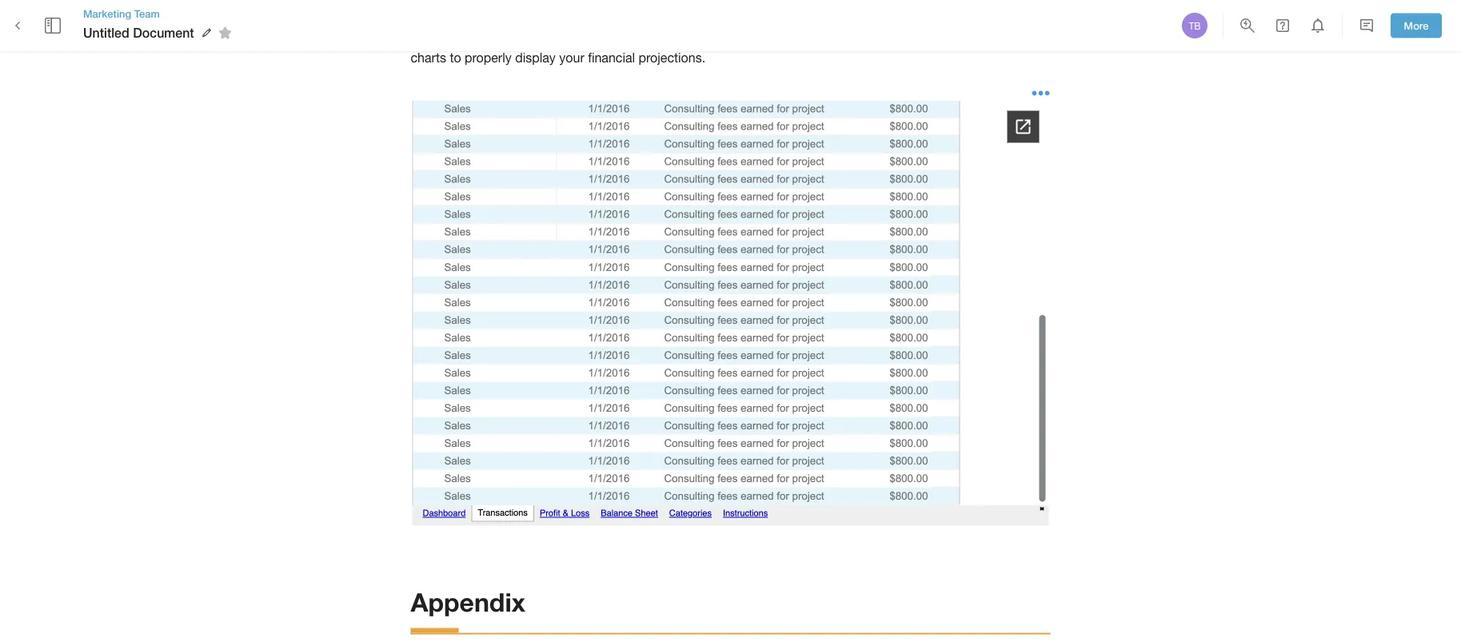 Task type: vqa. For each thing, say whether or not it's contained in the screenshot.
the plan
no



Task type: describe. For each thing, give the bounding box(es) containing it.
favorite image
[[216, 23, 235, 42]]

cash
[[466, 9, 494, 23]]

2 horizontal spatial and
[[1010, 30, 1031, 44]]

spreadsheets
[[929, 30, 1006, 44]]

financial
[[588, 51, 635, 66]]

cashflow
[[597, 30, 648, 44]]

0 vertical spatial projections.
[[677, 30, 743, 44]]

appendix
[[411, 587, 525, 617]]

investment,
[[611, 9, 677, 23]]

is
[[869, 9, 878, 23]]

rate,
[[568, 30, 593, 44]]

0 vertical spatial your
[[882, 9, 907, 23]]

marketing
[[83, 7, 131, 20]]

opportunity
[[910, 9, 976, 23]]

forecast,
[[524, 9, 574, 23]]

0 vertical spatial to
[[979, 9, 991, 23]]

initial
[[578, 9, 607, 23]]

properly
[[465, 51, 512, 66]]

run-
[[544, 30, 568, 44]]

display
[[515, 51, 556, 66]]

untitled
[[83, 25, 129, 40]]

2 vertical spatial your
[[559, 51, 584, 66]]

timeline
[[705, 9, 750, 23]]



Task type: locate. For each thing, give the bounding box(es) containing it.
and left 'timeline'
[[680, 9, 702, 23]]

to down showcase
[[450, 51, 461, 66]]

current
[[500, 30, 541, 44]]

your down "rate,"
[[559, 51, 584, 66]]

1 vertical spatial your
[[472, 30, 497, 44]]

tb
[[1189, 20, 1201, 31]]

1 vertical spatial projections.
[[639, 51, 705, 66]]

your up properly
[[472, 30, 497, 44]]

1 horizontal spatial and
[[680, 9, 702, 23]]

profitability.
[[772, 9, 838, 23]]

marketing team link
[[83, 6, 237, 21]]

a
[[456, 9, 463, 23]]

it's
[[747, 30, 763, 44]]

projections. down investment,
[[639, 51, 705, 66]]

more button
[[1391, 13, 1442, 38]]

0 horizontal spatial to
[[450, 51, 461, 66]]

include
[[411, 9, 452, 23]]

1 horizontal spatial to
[[979, 9, 991, 23]]

marketing team
[[83, 7, 160, 20]]

add
[[903, 30, 925, 44]]

team
[[134, 7, 160, 20]]

showcase
[[411, 30, 468, 44]]

and down investment,
[[651, 30, 673, 44]]

and
[[680, 9, 702, 23], [651, 30, 673, 44], [1010, 30, 1031, 44]]

document
[[133, 25, 194, 40]]

0 horizontal spatial your
[[472, 30, 497, 44]]

your right is in the right of the page
[[882, 9, 907, 23]]

0 horizontal spatial and
[[651, 30, 673, 44]]

include a cash flow forecast, initial investment, and timeline for profitability. this is your opportunity to showcase your current run-rate, cashflow and projections. it's recommended that you add spreadsheets and charts to properly display your financial projections.
[[411, 9, 1035, 66]]

projections. down 'timeline'
[[677, 30, 743, 44]]

2 horizontal spatial your
[[882, 9, 907, 23]]

tb button
[[1180, 10, 1210, 41]]

that
[[853, 30, 875, 44]]

1 horizontal spatial your
[[559, 51, 584, 66]]

flow
[[497, 9, 521, 23]]

untitled document
[[83, 25, 194, 40]]

to
[[979, 9, 991, 23], [450, 51, 461, 66]]

more
[[1404, 19, 1429, 32]]

1 vertical spatial to
[[450, 51, 461, 66]]

and right 'spreadsheets'
[[1010, 30, 1031, 44]]

to up 'spreadsheets'
[[979, 9, 991, 23]]

projections.
[[677, 30, 743, 44], [639, 51, 705, 66]]

for
[[753, 9, 769, 23]]

your
[[882, 9, 907, 23], [472, 30, 497, 44], [559, 51, 584, 66]]

you
[[879, 30, 900, 44]]

this
[[841, 9, 865, 23]]

charts
[[411, 51, 446, 66]]

recommended
[[767, 30, 850, 44]]



